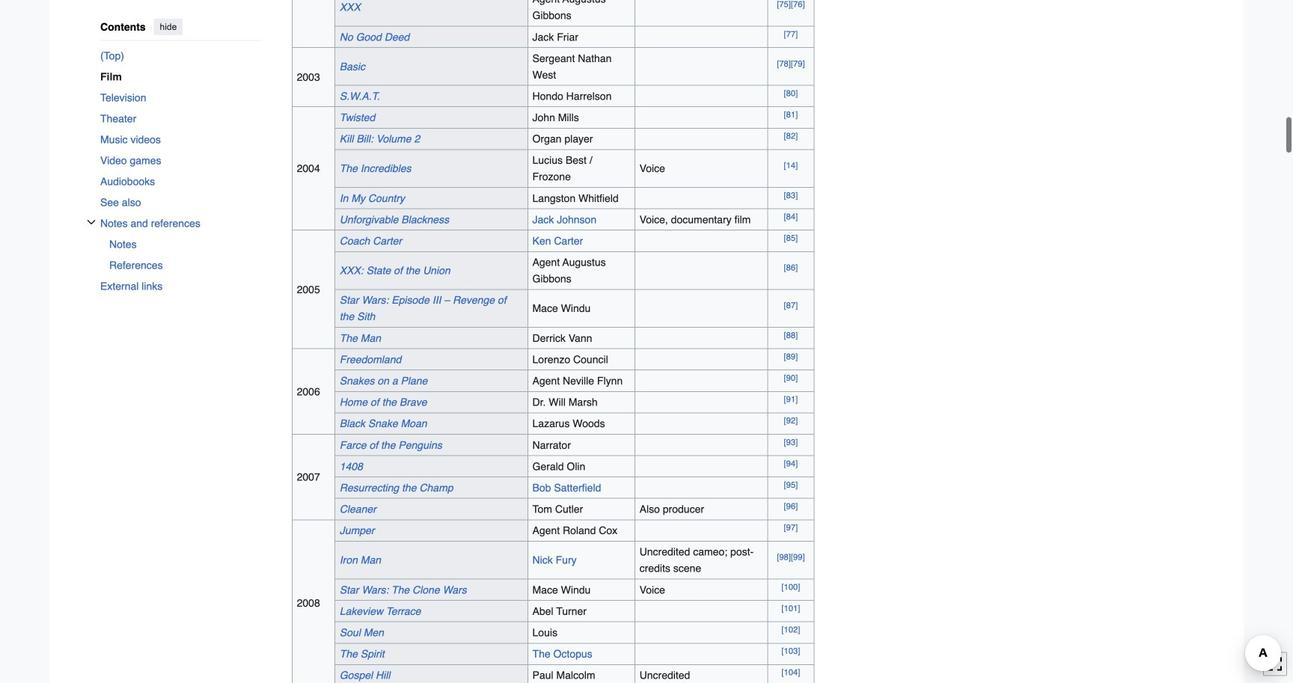 Task type: vqa. For each thing, say whether or not it's contained in the screenshot.
'fullScreen' Icon
yes



Task type: locate. For each thing, give the bounding box(es) containing it.
x small image
[[87, 218, 96, 227]]

fullscreen image
[[1268, 657, 1283, 672]]



